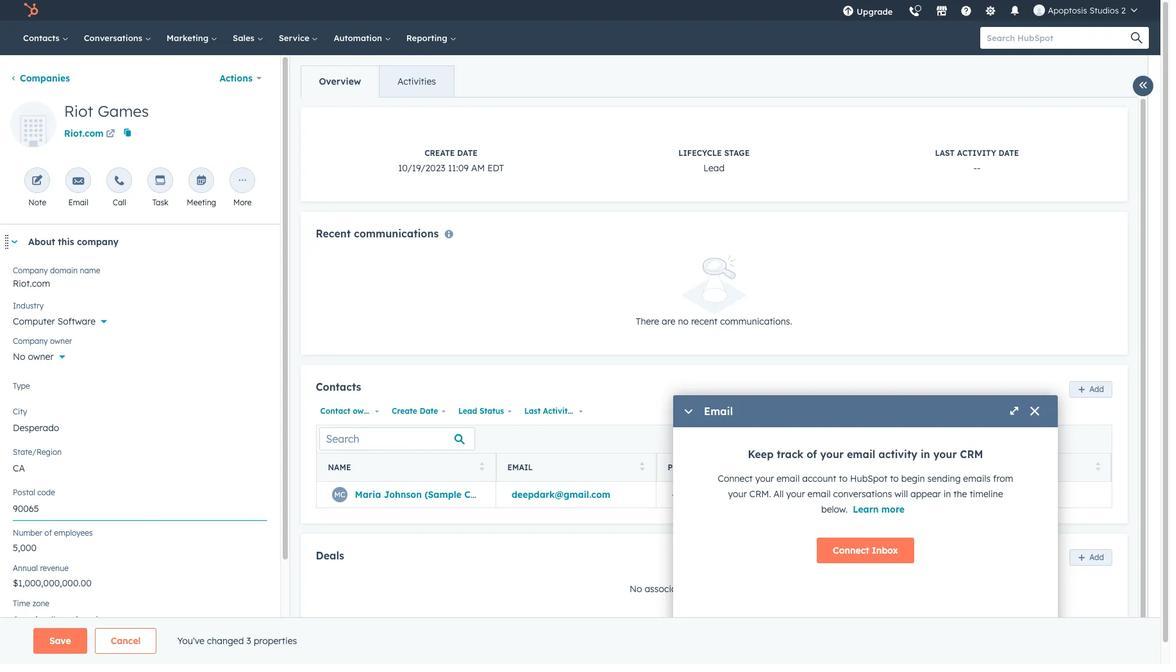 Task type: vqa. For each thing, say whether or not it's contained in the screenshot.


Task type: describe. For each thing, give the bounding box(es) containing it.
more
[[234, 198, 252, 207]]

menu containing apoptosis studios 2
[[836, 0, 1146, 25]]

there are no recent communications.
[[636, 316, 793, 327]]

keep track of your email activity in your crm
[[748, 448, 984, 461]]

zone
[[33, 599, 49, 608]]

1 horizontal spatial riot.com
[[64, 128, 104, 139]]

employees
[[54, 528, 93, 538]]

connect inbox
[[834, 545, 899, 556]]

no for no owner
[[13, 351, 25, 363]]

deepdark@gmail.com link
[[512, 489, 611, 500]]

you've changed 3 properties
[[177, 635, 297, 647]]

account
[[803, 473, 837, 484]]

about this company button
[[0, 225, 267, 259]]

0 vertical spatial in
[[921, 448, 931, 461]]

no associated objects of this type exist.
[[630, 583, 799, 595]]

add for deals
[[1090, 553, 1105, 562]]

company for company owner
[[13, 336, 48, 346]]

about
[[28, 236, 55, 248]]

from
[[994, 473, 1014, 484]]

exist.
[[777, 583, 799, 595]]

number of employees
[[13, 528, 93, 538]]

sending
[[928, 473, 961, 484]]

communications
[[354, 227, 439, 240]]

create date
[[392, 406, 438, 416]]

postal code
[[13, 488, 55, 497]]

crm
[[961, 448, 984, 461]]

are
[[662, 316, 676, 327]]

hubspot link
[[15, 3, 48, 18]]

upgrade image
[[843, 6, 855, 17]]

last activity date
[[525, 406, 594, 416]]

overview link
[[301, 66, 379, 97]]

lifecycle
[[679, 148, 722, 158]]

companies
[[20, 73, 70, 84]]

keep
[[748, 448, 774, 461]]

type
[[756, 583, 775, 595]]

name
[[80, 266, 100, 275]]

no owner
[[13, 351, 54, 363]]

1 vertical spatial number
[[13, 528, 42, 538]]

0 horizontal spatial of
[[45, 528, 52, 538]]

link opens in a new window image
[[106, 130, 115, 139]]

save button
[[33, 628, 87, 654]]

State/Region text field
[[13, 455, 267, 481]]

time
[[13, 599, 30, 608]]

date inside last activity date --
[[999, 148, 1020, 158]]

2
[[1122, 5, 1127, 15]]

associated
[[645, 583, 691, 595]]

Search HubSpot search field
[[981, 27, 1138, 49]]

1 vertical spatial email
[[704, 405, 734, 418]]

computer software button
[[13, 309, 267, 330]]

recent
[[316, 227, 351, 240]]

service link
[[271, 21, 326, 55]]

more
[[882, 504, 905, 515]]

last activity date --
[[936, 148, 1020, 174]]

no owner button
[[13, 344, 267, 365]]

lead status button
[[454, 403, 515, 420]]

about this company
[[28, 236, 119, 248]]

press to sort. element for email
[[640, 462, 645, 473]]

City text field
[[13, 414, 267, 440]]

--
[[672, 489, 679, 500]]

cancel
[[111, 635, 141, 647]]

type
[[13, 381, 30, 391]]

connect inbox button
[[817, 538, 915, 563]]

city
[[13, 407, 27, 416]]

time zone
[[13, 599, 49, 608]]

save
[[49, 635, 71, 647]]

computer
[[13, 316, 55, 327]]

recent communications
[[316, 227, 439, 240]]

studios
[[1090, 5, 1120, 15]]

Annual revenue text field
[[13, 571, 267, 592]]

press to sort. image for email
[[640, 462, 645, 471]]

johnson
[[384, 489, 422, 500]]

revenue
[[40, 563, 69, 573]]

learn more
[[853, 504, 905, 515]]

upgrade
[[857, 6, 893, 17]]

activity for last activity date --
[[958, 148, 997, 158]]

your left crm.
[[728, 488, 747, 500]]

you've
[[177, 635, 205, 647]]

company domain name riot.com
[[13, 266, 100, 289]]

1 vertical spatial this
[[738, 583, 753, 595]]

sales link
[[225, 21, 271, 55]]

marketplaces image
[[937, 6, 949, 17]]

tara schultz image
[[1035, 4, 1046, 16]]

calling icon image
[[909, 6, 921, 18]]

Postal code text field
[[13, 495, 267, 521]]

3
[[247, 635, 251, 647]]

conversations link
[[76, 21, 159, 55]]

date inside create date 10/19/2023 11:09 am edt
[[458, 148, 478, 158]]

code
[[37, 488, 55, 497]]

owner for company owner
[[50, 336, 72, 346]]

actions
[[220, 73, 253, 84]]

1 horizontal spatial number
[[698, 463, 733, 472]]

timeline
[[970, 488, 1004, 500]]

domain
[[50, 266, 78, 275]]

properties
[[254, 635, 297, 647]]

state/region
[[13, 447, 62, 457]]

note
[[28, 198, 46, 207]]

connect for connect inbox
[[834, 545, 870, 556]]

note image
[[32, 175, 43, 187]]

postal
[[13, 488, 35, 497]]

more image
[[237, 175, 248, 187]]

lifecycle stage lead
[[679, 148, 750, 174]]

overview
[[319, 76, 361, 87]]

below.
[[822, 504, 848, 515]]

connect for connect your email account to hubspot to begin sending emails from your crm. all your email conversations will appear in the timeline below.
[[718, 473, 753, 484]]

your up account
[[821, 448, 844, 461]]

email image
[[73, 175, 84, 187]]

company owner
[[13, 336, 72, 346]]

press to sort. element for name
[[480, 462, 485, 473]]

settings image
[[986, 6, 997, 17]]

1 horizontal spatial email
[[808, 488, 831, 500]]

press to sort. element for phone number
[[1096, 462, 1101, 473]]

computer software
[[13, 316, 96, 327]]

phone number
[[668, 463, 733, 472]]

date inside popup button
[[575, 406, 594, 416]]

maria johnson (sample contact)
[[355, 489, 503, 500]]

0 horizontal spatial email
[[777, 473, 800, 484]]

last for last activity date --
[[936, 148, 955, 158]]

last for last activity date
[[525, 406, 541, 416]]

contact
[[320, 406, 351, 416]]



Task type: locate. For each thing, give the bounding box(es) containing it.
contact)
[[465, 489, 503, 500]]

no left the associated
[[630, 583, 643, 595]]

will
[[895, 488, 909, 500]]

the
[[954, 488, 968, 500]]

1 vertical spatial lead
[[459, 406, 478, 416]]

1 horizontal spatial email
[[508, 463, 533, 472]]

connect your email account to hubspot to begin sending emails from your crm. all your email conversations will appear in the timeline below.
[[718, 473, 1014, 515]]

this right about
[[58, 236, 74, 248]]

expand dialog image
[[1010, 407, 1020, 417]]

1 press to sort. image from the left
[[640, 462, 645, 471]]

your
[[821, 448, 844, 461], [934, 448, 958, 461], [756, 473, 775, 484], [728, 488, 747, 500], [787, 488, 806, 500]]

1 horizontal spatial press to sort. image
[[1096, 462, 1101, 471]]

riot.com inside "company domain name riot.com"
[[13, 278, 50, 289]]

1 vertical spatial connect
[[834, 545, 870, 556]]

objects
[[694, 583, 724, 595]]

0 vertical spatial add button
[[1070, 381, 1113, 397]]

2 add button from the top
[[1070, 549, 1113, 566]]

navigation containing overview
[[301, 65, 455, 98]]

riot.com
[[64, 128, 104, 139], [13, 278, 50, 289]]

create for create date 10/19/2023 11:09 am edt
[[425, 148, 455, 158]]

1 horizontal spatial contacts
[[316, 381, 361, 393]]

2 press to sort. image from the left
[[1096, 462, 1101, 471]]

0 horizontal spatial connect
[[718, 473, 753, 484]]

0 vertical spatial lead
[[704, 162, 725, 174]]

3 press to sort. element from the left
[[1096, 462, 1101, 473]]

connect inside button
[[834, 545, 870, 556]]

2 horizontal spatial of
[[807, 448, 818, 461]]

activity inside the last activity date popup button
[[543, 406, 573, 416]]

0 horizontal spatial email
[[68, 198, 89, 207]]

1 vertical spatial riot.com
[[13, 278, 50, 289]]

2 to from the left
[[891, 473, 899, 484]]

create
[[425, 148, 455, 158], [392, 406, 418, 416]]

menu
[[836, 0, 1146, 25]]

add button for contacts
[[1070, 381, 1113, 397]]

press to sort. image for phone number
[[1096, 462, 1101, 471]]

2 vertical spatial email
[[508, 463, 533, 472]]

task image
[[155, 175, 166, 187]]

in up the begin
[[921, 448, 931, 461]]

navigation
[[301, 65, 455, 98]]

0 vertical spatial riot.com
[[64, 128, 104, 139]]

task
[[153, 198, 169, 207]]

email down account
[[808, 488, 831, 500]]

1 vertical spatial create
[[392, 406, 418, 416]]

2 vertical spatial email
[[808, 488, 831, 500]]

1 horizontal spatial lead
[[704, 162, 725, 174]]

0 horizontal spatial riot.com
[[13, 278, 50, 289]]

1 horizontal spatial last
[[936, 148, 955, 158]]

0 vertical spatial create
[[425, 148, 455, 158]]

1 add from the top
[[1090, 384, 1105, 394]]

no inside no owner popup button
[[13, 351, 25, 363]]

1 press to sort. element from the left
[[480, 462, 485, 473]]

conversations
[[834, 488, 893, 500]]

companies link
[[10, 73, 70, 84]]

connect left inbox at the bottom of page
[[834, 545, 870, 556]]

your right 'all' on the bottom right of the page
[[787, 488, 806, 500]]

no
[[13, 351, 25, 363], [630, 583, 643, 595]]

owner down computer software in the top of the page
[[50, 336, 72, 346]]

company
[[77, 236, 119, 248]]

owner right contact
[[353, 406, 377, 416]]

meeting image
[[196, 175, 207, 187]]

date inside "popup button"
[[420, 406, 438, 416]]

1 vertical spatial email
[[777, 473, 800, 484]]

Time zone text field
[[13, 606, 267, 632]]

contacts link
[[15, 21, 76, 55]]

2 horizontal spatial press to sort. element
[[1096, 462, 1101, 473]]

add for contacts
[[1090, 384, 1105, 394]]

last inside last activity date --
[[936, 148, 955, 158]]

minimize dialog image
[[684, 407, 694, 417]]

contacts down hubspot link
[[23, 33, 62, 43]]

email right 'minimize dialog' icon at the right bottom of the page
[[704, 405, 734, 418]]

email up hubspot
[[847, 448, 876, 461]]

0 horizontal spatial in
[[921, 448, 931, 461]]

company
[[13, 266, 48, 275], [13, 336, 48, 346]]

1 vertical spatial activity
[[543, 406, 573, 416]]

1 horizontal spatial to
[[891, 473, 899, 484]]

contact owner
[[320, 406, 377, 416]]

search button
[[1125, 27, 1150, 49]]

recent
[[692, 316, 718, 327]]

your up the sending
[[934, 448, 958, 461]]

contacts
[[23, 33, 62, 43], [316, 381, 361, 393]]

1 vertical spatial no
[[630, 583, 643, 595]]

this inside dropdown button
[[58, 236, 74, 248]]

0 vertical spatial of
[[807, 448, 818, 461]]

no down company owner
[[13, 351, 25, 363]]

lead inside popup button
[[459, 406, 478, 416]]

1 vertical spatial add
[[1090, 553, 1105, 562]]

create inside create date 10/19/2023 11:09 am edt
[[425, 148, 455, 158]]

Description text field
[[13, 647, 267, 664]]

marketing
[[167, 33, 211, 43]]

annual
[[13, 563, 38, 573]]

riot.com link
[[64, 123, 117, 142]]

activity
[[879, 448, 918, 461]]

learn
[[853, 504, 879, 515]]

meeting
[[187, 198, 216, 207]]

0 horizontal spatial press to sort. element
[[480, 462, 485, 473]]

lead left status on the left of the page
[[459, 406, 478, 416]]

owner down company owner
[[28, 351, 54, 363]]

1 to from the left
[[839, 473, 848, 484]]

0 vertical spatial connect
[[718, 473, 753, 484]]

1 add button from the top
[[1070, 381, 1113, 397]]

close dialog image
[[1030, 407, 1041, 417]]

company down about
[[13, 266, 48, 275]]

1 horizontal spatial no
[[630, 583, 643, 595]]

0 vertical spatial email
[[847, 448, 876, 461]]

0 vertical spatial last
[[936, 148, 955, 158]]

in left the
[[944, 488, 952, 500]]

of right objects
[[727, 583, 736, 595]]

2 horizontal spatial email
[[847, 448, 876, 461]]

no for no associated objects of this type exist.
[[630, 583, 643, 595]]

create date 10/19/2023 11:09 am edt
[[398, 148, 504, 174]]

calling icon button
[[904, 1, 926, 20]]

stage
[[725, 148, 750, 158]]

to
[[839, 473, 848, 484], [891, 473, 899, 484]]

0 vertical spatial owner
[[50, 336, 72, 346]]

crm.
[[750, 488, 772, 500]]

1 vertical spatial company
[[13, 336, 48, 346]]

lead inside lifecycle stage lead
[[704, 162, 725, 174]]

1 horizontal spatial in
[[944, 488, 952, 500]]

create up 10/19/2023
[[425, 148, 455, 158]]

in
[[921, 448, 931, 461], [944, 488, 952, 500]]

conversations
[[84, 33, 145, 43]]

begin
[[902, 473, 926, 484]]

1 vertical spatial owner
[[28, 351, 54, 363]]

0 vertical spatial email
[[68, 198, 89, 207]]

of left the employees
[[45, 528, 52, 538]]

activity for last activity date
[[543, 406, 573, 416]]

Number of employees text field
[[13, 536, 267, 556]]

deals
[[316, 549, 345, 562]]

connect inside connect your email account to hubspot to begin sending emails from your crm. all your email conversations will appear in the timeline below.
[[718, 473, 753, 484]]

of right track
[[807, 448, 818, 461]]

name
[[328, 463, 351, 472]]

press to sort. element
[[480, 462, 485, 473], [640, 462, 645, 473], [1096, 462, 1101, 473]]

create up search search field
[[392, 406, 418, 416]]

all
[[774, 488, 784, 500]]

in inside connect your email account to hubspot to begin sending emails from your crm. all your email conversations will appear in the timeline below.
[[944, 488, 952, 500]]

0 horizontal spatial to
[[839, 473, 848, 484]]

2 press to sort. element from the left
[[640, 462, 645, 473]]

1 horizontal spatial activity
[[958, 148, 997, 158]]

edit button
[[10, 101, 56, 152]]

your up crm.
[[756, 473, 775, 484]]

caret image
[[10, 240, 18, 243]]

am
[[471, 162, 485, 174]]

email down email image
[[68, 198, 89, 207]]

2 horizontal spatial email
[[704, 405, 734, 418]]

company for company domain name riot.com
[[13, 266, 48, 275]]

emails
[[964, 473, 991, 484]]

connect up crm.
[[718, 473, 753, 484]]

owner for contact owner
[[353, 406, 377, 416]]

email right press to sort. icon on the bottom
[[508, 463, 533, 472]]

last activity date button
[[520, 403, 594, 420]]

0 vertical spatial activity
[[958, 148, 997, 158]]

activity inside last activity date --
[[958, 148, 997, 158]]

press to sort. image
[[640, 462, 645, 471], [1096, 462, 1101, 471]]

to up the will
[[891, 473, 899, 484]]

Search search field
[[319, 428, 475, 451]]

communications.
[[721, 316, 793, 327]]

activities
[[398, 76, 436, 87]]

riot.com down riot
[[64, 128, 104, 139]]

lead down the lifecycle
[[704, 162, 725, 174]]

1 vertical spatial add button
[[1070, 549, 1113, 566]]

learn more button
[[848, 504, 910, 515]]

sales
[[233, 33, 257, 43]]

0 vertical spatial company
[[13, 266, 48, 275]]

2 vertical spatial owner
[[353, 406, 377, 416]]

0 vertical spatial contacts
[[23, 33, 62, 43]]

2 vertical spatial of
[[727, 583, 736, 595]]

riot
[[64, 101, 93, 121]]

0 horizontal spatial create
[[392, 406, 418, 416]]

annual revenue
[[13, 563, 69, 573]]

1 horizontal spatial create
[[425, 148, 455, 158]]

call image
[[114, 175, 125, 187]]

add
[[1090, 384, 1105, 394], [1090, 553, 1105, 562]]

(sample
[[425, 489, 462, 500]]

1 vertical spatial contacts
[[316, 381, 361, 393]]

lead status
[[459, 406, 504, 416]]

10/19/2023
[[398, 162, 446, 174]]

changed
[[207, 635, 244, 647]]

last inside popup button
[[525, 406, 541, 416]]

search image
[[1132, 32, 1143, 44]]

0 horizontal spatial contacts
[[23, 33, 62, 43]]

riot.com up industry
[[13, 278, 50, 289]]

number right phone
[[698, 463, 733, 472]]

company up no owner
[[13, 336, 48, 346]]

reporting link
[[399, 21, 464, 55]]

edt
[[488, 162, 504, 174]]

0 horizontal spatial no
[[13, 351, 25, 363]]

contacts up contact
[[316, 381, 361, 393]]

last
[[936, 148, 955, 158], [525, 406, 541, 416]]

notifications image
[[1010, 6, 1022, 17]]

1 horizontal spatial this
[[738, 583, 753, 595]]

automation link
[[326, 21, 399, 55]]

reporting
[[407, 33, 450, 43]]

email up 'all' on the bottom right of the page
[[777, 473, 800, 484]]

0 vertical spatial number
[[698, 463, 733, 472]]

cancel button
[[95, 628, 157, 654]]

0 horizontal spatial lead
[[459, 406, 478, 416]]

1 company from the top
[[13, 266, 48, 275]]

1 vertical spatial of
[[45, 528, 52, 538]]

hubspot image
[[23, 3, 38, 18]]

1 horizontal spatial press to sort. element
[[640, 462, 645, 473]]

0 horizontal spatial this
[[58, 236, 74, 248]]

0 vertical spatial no
[[13, 351, 25, 363]]

0 horizontal spatial last
[[525, 406, 541, 416]]

1 vertical spatial last
[[525, 406, 541, 416]]

0 vertical spatial this
[[58, 236, 74, 248]]

marketplaces button
[[929, 0, 956, 21]]

1 horizontal spatial of
[[727, 583, 736, 595]]

maria johnson (sample contact) link
[[355, 489, 503, 500]]

help image
[[961, 6, 973, 17]]

call
[[113, 198, 126, 207]]

1 vertical spatial in
[[944, 488, 952, 500]]

of
[[807, 448, 818, 461], [45, 528, 52, 538], [727, 583, 736, 595]]

0 horizontal spatial number
[[13, 528, 42, 538]]

owner for no owner
[[28, 351, 54, 363]]

create inside "popup button"
[[392, 406, 418, 416]]

number up annual
[[13, 528, 42, 538]]

company inside "company domain name riot.com"
[[13, 266, 48, 275]]

1 horizontal spatial connect
[[834, 545, 870, 556]]

0 vertical spatial add
[[1090, 384, 1105, 394]]

connect
[[718, 473, 753, 484], [834, 545, 870, 556]]

0 horizontal spatial press to sort. image
[[640, 462, 645, 471]]

2 company from the top
[[13, 336, 48, 346]]

2 add from the top
[[1090, 553, 1105, 562]]

link opens in a new window image
[[106, 127, 115, 142]]

0 horizontal spatial activity
[[543, 406, 573, 416]]

press to sort. image
[[480, 462, 485, 471]]

to right account
[[839, 473, 848, 484]]

help button
[[956, 0, 978, 21]]

create for create date
[[392, 406, 418, 416]]

add button for deals
[[1070, 549, 1113, 566]]

this left type
[[738, 583, 753, 595]]

email
[[68, 198, 89, 207], [704, 405, 734, 418], [508, 463, 533, 472]]



